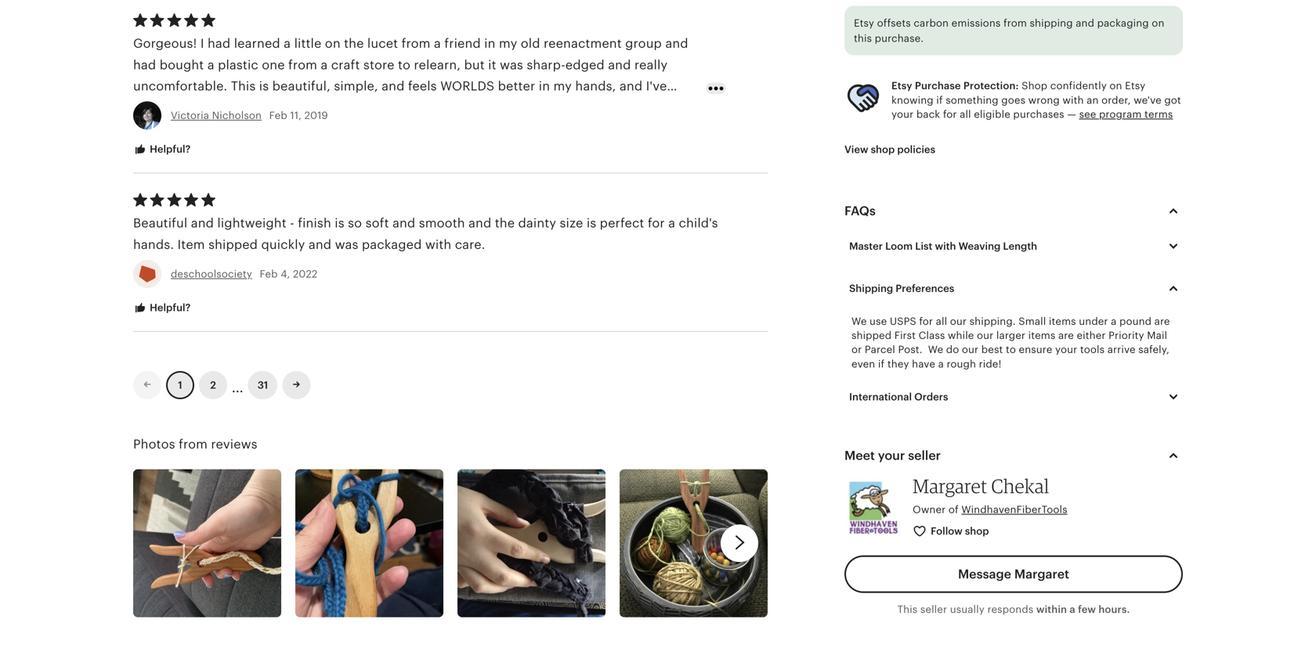 Task type: vqa. For each thing, say whether or not it's contained in the screenshot.
BUY
no



Task type: describe. For each thing, give the bounding box(es) containing it.
lucet
[[367, 36, 398, 51]]

weaving
[[959, 240, 1001, 252]]

etsy inside shop confidently on etsy knowing if something goes wrong with an order, we've got your back for all eligible purchases —
[[1125, 80, 1145, 92]]

etsy for etsy offsets carbon emissions from shipping and packaging on this purchase.
[[854, 17, 874, 29]]

with inside beautiful and lightweight - finish is so soft and smooth and the dainty size is perfect for a child's hands.  item shipped quickly and was packaged with care.
[[425, 238, 451, 252]]

parcel
[[865, 344, 895, 356]]

see
[[1079, 108, 1096, 120]]

purchase
[[915, 80, 961, 92]]

store
[[363, 58, 394, 72]]

better
[[498, 79, 535, 93]]

and down finish
[[309, 238, 331, 252]]

is up cord
[[259, 79, 269, 93]]

owner
[[913, 504, 946, 516]]

mail
[[1147, 330, 1167, 342]]

with inside dropdown button
[[935, 240, 956, 252]]

message
[[958, 567, 1011, 582]]

safely,
[[1138, 344, 1170, 356]]

and up the item
[[191, 216, 214, 230]]

1 vertical spatial seller
[[920, 604, 947, 616]]

few inside the gorgeous! i had learned a little on the lucet from a friend in my old reenactment group and had bought a plastic one from a craft store to relearn, but it was sharp-edged and really uncomfortable. this is beautiful, simple, and feels worlds better in my hands, and i've already got a lot of cord wound in just a few minutes. this is amazing, thanks so much! i'll definitely be back. :d
[[379, 100, 401, 114]]

deschoolsociety
[[171, 268, 252, 280]]

2 vertical spatial this
[[897, 604, 918, 616]]

i've
[[646, 79, 667, 93]]

and right the group
[[665, 36, 688, 51]]

lot
[[216, 100, 232, 114]]

is right the size
[[587, 216, 596, 230]]

shipping preferences
[[849, 283, 954, 294]]

within
[[1036, 604, 1067, 616]]

small
[[1019, 316, 1046, 327]]

offsets
[[877, 17, 911, 29]]

wound
[[283, 100, 325, 114]]

i
[[200, 36, 204, 51]]

1 vertical spatial our
[[977, 330, 994, 342]]

smooth
[[419, 216, 465, 230]]

0 vertical spatial had
[[208, 36, 231, 51]]

and inside etsy offsets carbon emissions from shipping and packaging on this purchase.
[[1076, 17, 1094, 29]]

31 link
[[248, 371, 278, 400]]

child's
[[679, 216, 718, 230]]

friend
[[444, 36, 481, 51]]

shipping
[[849, 283, 893, 294]]

on inside shop confidently on etsy knowing if something goes wrong with an order, we've got your back for all eligible purchases —
[[1110, 80, 1122, 92]]

and up packaged
[[392, 216, 415, 230]]

…
[[232, 374, 243, 397]]

helpful? for deschoolsociety feb 4, 2022
[[147, 302, 191, 314]]

your inside shop confidently on etsy knowing if something goes wrong with an order, we've got your back for all eligible purchases —
[[891, 108, 914, 120]]

windhavenfibertools link
[[961, 504, 1067, 516]]

11,
[[290, 110, 302, 121]]

hours.
[[1099, 604, 1130, 616]]

see program terms link
[[1079, 108, 1173, 120]]

31
[[258, 380, 268, 391]]

follow shop button
[[901, 517, 1002, 546]]

1 vertical spatial this
[[461, 100, 486, 114]]

1 vertical spatial are
[[1058, 330, 1074, 342]]

helpful? button for victoria nicholson feb 11, 2019
[[121, 135, 202, 164]]

a right just
[[369, 100, 376, 114]]

so inside the gorgeous! i had learned a little on the lucet from a friend in my old reenactment group and had bought a plastic one from a craft store to relearn, but it was sharp-edged and really uncomfortable. this is beautiful, simple, and feels worlds better in my hands, and i've already got a lot of cord wound in just a few minutes. this is amazing, thanks so much! i'll definitely be back. :d
[[605, 100, 619, 114]]

1
[[178, 380, 182, 391]]

follow shop
[[931, 525, 989, 537]]

post.  we
[[898, 344, 943, 356]]

usually
[[950, 604, 985, 616]]

follow
[[931, 525, 963, 537]]

shipping
[[1030, 17, 1073, 29]]

thanks
[[561, 100, 601, 114]]

perfect
[[600, 216, 644, 230]]

beautiful,
[[272, 79, 331, 93]]

0 vertical spatial our
[[950, 316, 967, 327]]

etsy offsets carbon emissions from shipping and packaging on this purchase.
[[854, 17, 1164, 44]]

really
[[634, 58, 668, 72]]

while
[[948, 330, 974, 342]]

1 vertical spatial had
[[133, 58, 156, 72]]

view shop policies
[[844, 144, 935, 156]]

view
[[844, 144, 868, 156]]

the inside the gorgeous! i had learned a little on the lucet from a friend in my old reenactment group and had bought a plastic one from a craft store to relearn, but it was sharp-edged and really uncomfortable. this is beautiful, simple, and feels worlds better in my hands, and i've already got a lot of cord wound in just a few minutes. this is amazing, thanks so much! i'll definitely be back. :d
[[344, 36, 364, 51]]

loom
[[885, 240, 913, 252]]

from right photos
[[179, 438, 208, 452]]

from up relearn,
[[402, 36, 430, 51]]

definitely
[[133, 122, 191, 136]]

group
[[625, 36, 662, 51]]

i'll
[[664, 100, 678, 114]]

they
[[887, 358, 909, 370]]

have
[[912, 358, 935, 370]]

pound
[[1119, 316, 1152, 327]]

got inside shop confidently on etsy knowing if something goes wrong with an order, we've got your back for all eligible purchases —
[[1164, 94, 1181, 106]]

back
[[916, 108, 940, 120]]

master
[[849, 240, 883, 252]]

a up priority
[[1111, 316, 1117, 327]]

0 vertical spatial in
[[484, 36, 495, 51]]

purchases
[[1013, 108, 1064, 120]]

1 horizontal spatial are
[[1154, 316, 1170, 327]]

emissions
[[952, 17, 1001, 29]]

beautiful and lightweight - finish is so soft and smooth and the dainty size is perfect for a child's hands.  item shipped quickly and was packaged with care.
[[133, 216, 718, 252]]

margaret chekal owner of windhavenfibertools
[[913, 475, 1067, 516]]

little
[[294, 36, 321, 51]]

much!
[[622, 100, 661, 114]]

chekal
[[991, 475, 1049, 498]]

1 vertical spatial items
[[1028, 330, 1056, 342]]

international orders button
[[837, 381, 1195, 414]]

a inside beautiful and lightweight - finish is so soft and smooth and the dainty size is perfect for a child's hands.  item shipped quickly and was packaged with care.
[[668, 216, 675, 230]]

margaret chekal image
[[844, 479, 903, 538]]

1 vertical spatial feb
[[260, 268, 278, 280]]

reenactment
[[544, 36, 622, 51]]

wrong
[[1028, 94, 1060, 106]]

program
[[1099, 108, 1142, 120]]

meet
[[844, 449, 875, 463]]

and left really
[[608, 58, 631, 72]]

either
[[1077, 330, 1106, 342]]

photos from reviews
[[133, 438, 257, 452]]

soft
[[365, 216, 389, 230]]

gorgeous!
[[133, 36, 197, 51]]

2 link
[[199, 371, 227, 400]]

was inside beautiful and lightweight - finish is so soft and smooth and the dainty size is perfect for a child's hands.  item shipped quickly and was packaged with care.
[[335, 238, 358, 252]]

2019
[[304, 110, 328, 121]]

a up relearn,
[[434, 36, 441, 51]]

confidently
[[1050, 80, 1107, 92]]

helpful? button for deschoolsociety feb 4, 2022
[[121, 294, 202, 323]]

for inside we use usps for all our shipping. small items under a pound are shipped first class while our larger items are either priority mail or parcel post.  we do our best to ensure your tools arrive safely, even if they have a rough ride!
[[919, 316, 933, 327]]

list
[[915, 240, 932, 252]]

all inside we use usps for all our shipping. small items under a pound are shipped first class while our larger items are either priority mail or parcel post.  we do our best to ensure your tools arrive safely, even if they have a rough ride!
[[936, 316, 947, 327]]

the inside beautiful and lightweight - finish is so soft and smooth and the dainty size is perfect for a child's hands.  item shipped quickly and was packaged with care.
[[495, 216, 515, 230]]

is down better
[[489, 100, 499, 114]]

a right 'within'
[[1070, 604, 1075, 616]]

master loom list with weaving length button
[[837, 230, 1195, 263]]

knowing
[[891, 94, 934, 106]]

victoria
[[171, 110, 209, 121]]



Task type: locate. For each thing, give the bounding box(es) containing it.
goes
[[1001, 94, 1026, 106]]

2022
[[293, 268, 318, 280]]

feels
[[408, 79, 437, 93]]

0 horizontal spatial if
[[878, 358, 885, 370]]

0 vertical spatial shipped
[[208, 238, 258, 252]]

shipped inside we use usps for all our shipping. small items under a pound are shipped first class while our larger items are either priority mail or parcel post.  we do our best to ensure your tools arrive safely, even if they have a rough ride!
[[852, 330, 892, 342]]

margaret up owner
[[913, 475, 987, 498]]

1 vertical spatial my
[[553, 79, 572, 93]]

eligible
[[974, 108, 1010, 120]]

1 horizontal spatial for
[[919, 316, 933, 327]]

0 vertical spatial helpful? button
[[121, 135, 202, 164]]

few right just
[[379, 100, 401, 114]]

a left little on the top left
[[284, 36, 291, 51]]

was right it
[[500, 58, 523, 72]]

1 helpful? button from the top
[[121, 135, 202, 164]]

windhavenfibertools
[[961, 504, 1067, 516]]

item
[[177, 238, 205, 252]]

1 horizontal spatial was
[[500, 58, 523, 72]]

2 horizontal spatial with
[[1063, 94, 1084, 106]]

victoria nicholson link
[[171, 110, 262, 121]]

1 vertical spatial if
[[878, 358, 885, 370]]

0 horizontal spatial of
[[236, 100, 248, 114]]

craft
[[331, 58, 360, 72]]

nicholson
[[212, 110, 262, 121]]

0 vertical spatial items
[[1049, 316, 1076, 327]]

etsy purchase protection:
[[891, 80, 1019, 92]]

master loom list with weaving length
[[849, 240, 1037, 252]]

and up 'care.'
[[468, 216, 491, 230]]

was inside the gorgeous! i had learned a little on the lucet from a friend in my old reenactment group and had bought a plastic one from a craft store to relearn, but it was sharp-edged and really uncomfortable. this is beautiful, simple, and feels worlds better in my hands, and i've already got a lot of cord wound in just a few minutes. this is amazing, thanks so much! i'll definitely be back. :d
[[500, 58, 523, 72]]

your right meet
[[878, 449, 905, 463]]

with right "list"
[[935, 240, 956, 252]]

an
[[1087, 94, 1099, 106]]

1 horizontal spatial if
[[936, 94, 943, 106]]

message margaret
[[958, 567, 1069, 582]]

etsy inside etsy offsets carbon emissions from shipping and packaging on this purchase.
[[854, 17, 874, 29]]

1 vertical spatial shop
[[965, 525, 989, 537]]

2 vertical spatial your
[[878, 449, 905, 463]]

our up rough
[[962, 344, 979, 356]]

1 vertical spatial to
[[1006, 344, 1016, 356]]

if
[[936, 94, 943, 106], [878, 358, 885, 370]]

in down sharp-
[[539, 79, 550, 93]]

just
[[343, 100, 365, 114]]

0 vertical spatial was
[[500, 58, 523, 72]]

for inside shop confidently on etsy knowing if something goes wrong with an order, we've got your back for all eligible purchases —
[[943, 108, 957, 120]]

0 vertical spatial feb
[[269, 110, 287, 121]]

this down plastic
[[231, 79, 256, 93]]

the
[[344, 36, 364, 51], [495, 216, 515, 230]]

is
[[259, 79, 269, 93], [489, 100, 499, 114], [335, 216, 344, 230], [587, 216, 596, 230]]

got up the terms at the right of the page
[[1164, 94, 1181, 106]]

back.
[[213, 122, 246, 136]]

deschoolsociety link
[[171, 268, 252, 280]]

and up much!
[[620, 79, 643, 93]]

helpful? down deschoolsociety link
[[147, 302, 191, 314]]

1 horizontal spatial of
[[949, 504, 959, 516]]

1 vertical spatial in
[[539, 79, 550, 93]]

we've
[[1134, 94, 1162, 106]]

1 helpful? from the top
[[147, 143, 191, 155]]

0 horizontal spatial so
[[348, 216, 362, 230]]

for right perfect
[[648, 216, 665, 230]]

dainty
[[518, 216, 556, 230]]

1 vertical spatial helpful? button
[[121, 294, 202, 323]]

shop for follow
[[965, 525, 989, 537]]

from left shipping
[[1003, 17, 1027, 29]]

0 horizontal spatial margaret
[[913, 475, 987, 498]]

priority
[[1109, 330, 1144, 342]]

simple,
[[334, 79, 378, 93]]

faqs
[[844, 204, 876, 218]]

in
[[484, 36, 495, 51], [539, 79, 550, 93], [328, 100, 339, 114]]

are
[[1154, 316, 1170, 327], [1058, 330, 1074, 342]]

bought
[[160, 58, 204, 72]]

1 horizontal spatial so
[[605, 100, 619, 114]]

for
[[943, 108, 957, 120], [648, 216, 665, 230], [919, 316, 933, 327]]

size
[[560, 216, 583, 230]]

do
[[946, 344, 959, 356]]

use
[[870, 316, 887, 327]]

with
[[1063, 94, 1084, 106], [425, 238, 451, 252], [935, 240, 956, 252]]

if inside we use usps for all our shipping. small items under a pound are shipped first class while our larger items are either priority mail or parcel post.  we do our best to ensure your tools arrive safely, even if they have a rough ride!
[[878, 358, 885, 370]]

feb left 4,
[[260, 268, 278, 280]]

with down smooth
[[425, 238, 451, 252]]

see program terms
[[1079, 108, 1173, 120]]

1 horizontal spatial the
[[495, 216, 515, 230]]

all inside shop confidently on etsy knowing if something goes wrong with an order, we've got your back for all eligible purchases —
[[960, 108, 971, 120]]

in right 2019
[[328, 100, 339, 114]]

so left soft
[[348, 216, 362, 230]]

helpful? down definitely
[[147, 143, 191, 155]]

0 vertical spatial of
[[236, 100, 248, 114]]

0 vertical spatial seller
[[908, 449, 941, 463]]

1 link
[[166, 371, 194, 400]]

0 vertical spatial this
[[231, 79, 256, 93]]

had
[[208, 36, 231, 51], [133, 58, 156, 72]]

on inside the gorgeous! i had learned a little on the lucet from a friend in my old reenactment group and had bought a plastic one from a craft store to relearn, but it was sharp-edged and really uncomfortable. this is beautiful, simple, and feels worlds better in my hands, and i've already got a lot of cord wound in just a few minutes. this is amazing, thanks so much! i'll definitely be back. :d
[[325, 36, 341, 51]]

so
[[605, 100, 619, 114], [348, 216, 362, 230]]

items right "small"
[[1049, 316, 1076, 327]]

if down purchase on the right top of the page
[[936, 94, 943, 106]]

if down parcel
[[878, 358, 885, 370]]

ride!
[[979, 358, 1002, 370]]

hands,
[[575, 79, 616, 93]]

to inside we use usps for all our shipping. small items under a pound are shipped first class while our larger items are either priority mail or parcel post.  we do our best to ensure your tools arrive safely, even if they have a rough ride!
[[1006, 344, 1016, 356]]

shipped down use
[[852, 330, 892, 342]]

something
[[946, 94, 999, 106]]

1 vertical spatial your
[[1055, 344, 1077, 356]]

first
[[894, 330, 916, 342]]

on inside etsy offsets carbon emissions from shipping and packaging on this purchase.
[[1152, 17, 1164, 29]]

from up beautiful,
[[288, 58, 317, 72]]

plastic
[[218, 58, 258, 72]]

1 vertical spatial helpful?
[[147, 302, 191, 314]]

2 horizontal spatial in
[[539, 79, 550, 93]]

our up best
[[977, 330, 994, 342]]

0 horizontal spatial etsy
[[854, 17, 874, 29]]

2 vertical spatial on
[[1110, 80, 1122, 92]]

0 horizontal spatial to
[[398, 58, 411, 72]]

feb left 11,
[[269, 110, 287, 121]]

2
[[210, 380, 216, 391]]

0 horizontal spatial was
[[335, 238, 358, 252]]

0 vertical spatial shop
[[871, 144, 895, 156]]

helpful? button down deschoolsociety link
[[121, 294, 202, 323]]

helpful? button down already
[[121, 135, 202, 164]]

1 vertical spatial for
[[648, 216, 665, 230]]

if inside shop confidently on etsy knowing if something goes wrong with an order, we've got your back for all eligible purchases —
[[936, 94, 943, 106]]

the left dainty
[[495, 216, 515, 230]]

with inside shop confidently on etsy knowing if something goes wrong with an order, we've got your back for all eligible purchases —
[[1063, 94, 1084, 106]]

for for perfect
[[648, 216, 665, 230]]

1 horizontal spatial in
[[484, 36, 495, 51]]

1 vertical spatial margaret
[[1014, 567, 1069, 582]]

our
[[950, 316, 967, 327], [977, 330, 994, 342], [962, 344, 979, 356]]

deschoolsociety feb 4, 2022
[[171, 268, 318, 280]]

helpful? for victoria nicholson feb 11, 2019
[[147, 143, 191, 155]]

on up craft
[[325, 36, 341, 51]]

and down store
[[382, 79, 405, 93]]

seller up owner
[[908, 449, 941, 463]]

my
[[499, 36, 517, 51], [553, 79, 572, 93]]

international orders
[[849, 391, 948, 403]]

shop inside button
[[965, 525, 989, 537]]

on
[[1152, 17, 1164, 29], [325, 36, 341, 51], [1110, 80, 1122, 92]]

the up craft
[[344, 36, 364, 51]]

a left child's
[[668, 216, 675, 230]]

seller inside dropdown button
[[908, 449, 941, 463]]

shipping preferences button
[[837, 272, 1195, 305]]

under
[[1079, 316, 1108, 327]]

of inside the gorgeous! i had learned a little on the lucet from a friend in my old reenactment group and had bought a plastic one from a craft store to relearn, but it was sharp-edged and really uncomfortable. this is beautiful, simple, and feels worlds better in my hands, and i've already got a lot of cord wound in just a few minutes. this is amazing, thanks so much! i'll definitely be back. :d
[[236, 100, 248, 114]]

0 horizontal spatial with
[[425, 238, 451, 252]]

cord
[[252, 100, 280, 114]]

1 horizontal spatial this
[[461, 100, 486, 114]]

for for back
[[943, 108, 957, 120]]

0 horizontal spatial on
[[325, 36, 341, 51]]

my down sharp-
[[553, 79, 572, 93]]

of up follow shop button
[[949, 504, 959, 516]]

0 horizontal spatial are
[[1058, 330, 1074, 342]]

had right i
[[208, 36, 231, 51]]

etsy up knowing
[[891, 80, 912, 92]]

purchase.
[[875, 33, 924, 44]]

helpful? button
[[121, 135, 202, 164], [121, 294, 202, 323]]

view shop policies button
[[833, 136, 947, 164]]

care.
[[455, 238, 485, 252]]

order,
[[1101, 94, 1131, 106]]

0 vertical spatial my
[[499, 36, 517, 51]]

my left old on the top left of the page
[[499, 36, 517, 51]]

even
[[852, 358, 875, 370]]

a left plastic
[[207, 58, 214, 72]]

margaret up 'within'
[[1014, 567, 1069, 582]]

all up class
[[936, 316, 947, 327]]

class
[[919, 330, 945, 342]]

with up —
[[1063, 94, 1084, 106]]

feb
[[269, 110, 287, 121], [260, 268, 278, 280]]

on right packaging
[[1152, 17, 1164, 29]]

responds
[[987, 604, 1033, 616]]

2 horizontal spatial this
[[897, 604, 918, 616]]

1 horizontal spatial with
[[935, 240, 956, 252]]

etsy for etsy purchase protection:
[[891, 80, 912, 92]]

your down knowing
[[891, 108, 914, 120]]

etsy
[[854, 17, 874, 29], [891, 80, 912, 92], [1125, 80, 1145, 92]]

0 horizontal spatial all
[[936, 316, 947, 327]]

your inside dropdown button
[[878, 449, 905, 463]]

shop inside button
[[871, 144, 895, 156]]

1 horizontal spatial shipped
[[852, 330, 892, 342]]

1 horizontal spatial few
[[1078, 604, 1096, 616]]

shipping.
[[970, 316, 1016, 327]]

0 horizontal spatial shop
[[871, 144, 895, 156]]

so inside beautiful and lightweight - finish is so soft and smooth and the dainty size is perfect for a child's hands.  item shipped quickly and was packaged with care.
[[348, 216, 362, 230]]

your inside we use usps for all our shipping. small items under a pound are shipped first class while our larger items are either priority mail or parcel post.  we do our best to ensure your tools arrive safely, even if they have a rough ride!
[[1055, 344, 1077, 356]]

shop right follow at right
[[965, 525, 989, 537]]

0 horizontal spatial few
[[379, 100, 401, 114]]

are left either
[[1058, 330, 1074, 342]]

0 vertical spatial for
[[943, 108, 957, 120]]

meet your seller
[[844, 449, 941, 463]]

1 vertical spatial was
[[335, 238, 358, 252]]

2 vertical spatial our
[[962, 344, 979, 356]]

0 vertical spatial are
[[1154, 316, 1170, 327]]

of right lot
[[236, 100, 248, 114]]

1 horizontal spatial to
[[1006, 344, 1016, 356]]

usps
[[890, 316, 916, 327]]

0 horizontal spatial for
[[648, 216, 665, 230]]

margaret inside 'message margaret' button
[[1014, 567, 1069, 582]]

got inside the gorgeous! i had learned a little on the lucet from a friend in my old reenactment group and had bought a plastic one from a craft store to relearn, but it was sharp-edged and really uncomfortable. this is beautiful, simple, and feels worlds better in my hands, and i've already got a lot of cord wound in just a few minutes. this is amazing, thanks so much! i'll definitely be back. :d
[[181, 100, 202, 114]]

few left 'hours.' at the bottom right
[[1078, 604, 1096, 616]]

is right finish
[[335, 216, 344, 230]]

minutes.
[[404, 100, 457, 114]]

1 horizontal spatial shop
[[965, 525, 989, 537]]

ensure
[[1019, 344, 1052, 356]]

our up while
[[950, 316, 967, 327]]

1 horizontal spatial all
[[960, 108, 971, 120]]

0 horizontal spatial in
[[328, 100, 339, 114]]

to down larger on the right of page
[[1006, 344, 1016, 356]]

are up mail
[[1154, 316, 1170, 327]]

got up be on the top
[[181, 100, 202, 114]]

1 vertical spatial so
[[348, 216, 362, 230]]

1 horizontal spatial had
[[208, 36, 231, 51]]

—
[[1067, 108, 1076, 120]]

shipped inside beautiful and lightweight - finish is so soft and smooth and the dainty size is perfect for a child's hands.  item shipped quickly and was packaged with care.
[[208, 238, 258, 252]]

from inside etsy offsets carbon emissions from shipping and packaging on this purchase.
[[1003, 17, 1027, 29]]

2 helpful? from the top
[[147, 302, 191, 314]]

1 horizontal spatial on
[[1110, 80, 1122, 92]]

of inside margaret chekal owner of windhavenfibertools
[[949, 504, 959, 516]]

for inside beautiful and lightweight - finish is so soft and smooth and the dainty size is perfect for a child's hands.  item shipped quickly and was packaged with care.
[[648, 216, 665, 230]]

message margaret button
[[844, 556, 1183, 593]]

on up order, at right
[[1110, 80, 1122, 92]]

a left lot
[[206, 100, 213, 114]]

edged
[[565, 58, 605, 72]]

0 vertical spatial on
[[1152, 17, 1164, 29]]

to right store
[[398, 58, 411, 72]]

your
[[891, 108, 914, 120], [1055, 344, 1077, 356], [878, 449, 905, 463]]

1 horizontal spatial got
[[1164, 94, 1181, 106]]

items up ensure
[[1028, 330, 1056, 342]]

0 vertical spatial all
[[960, 108, 971, 120]]

shop for view
[[871, 144, 895, 156]]

2 horizontal spatial etsy
[[1125, 80, 1145, 92]]

0 horizontal spatial the
[[344, 36, 364, 51]]

all down the "something"
[[960, 108, 971, 120]]

etsy up we've
[[1125, 80, 1145, 92]]

2 vertical spatial for
[[919, 316, 933, 327]]

0 horizontal spatial got
[[181, 100, 202, 114]]

2 vertical spatial in
[[328, 100, 339, 114]]

1 vertical spatial of
[[949, 504, 959, 516]]

2 horizontal spatial for
[[943, 108, 957, 120]]

this left usually at the right bottom
[[897, 604, 918, 616]]

2 horizontal spatial on
[[1152, 17, 1164, 29]]

:d
[[250, 122, 263, 136]]

0 horizontal spatial my
[[499, 36, 517, 51]]

and right shipping
[[1076, 17, 1094, 29]]

packaging
[[1097, 17, 1149, 29]]

so down hands,
[[605, 100, 619, 114]]

be
[[194, 122, 210, 136]]

for right back
[[943, 108, 957, 120]]

1 vertical spatial on
[[325, 36, 341, 51]]

one
[[262, 58, 285, 72]]

a left craft
[[321, 58, 328, 72]]

1 vertical spatial all
[[936, 316, 947, 327]]

in up it
[[484, 36, 495, 51]]

2 helpful? button from the top
[[121, 294, 202, 323]]

this down worlds
[[461, 100, 486, 114]]

for up class
[[919, 316, 933, 327]]

tools
[[1080, 344, 1105, 356]]

gorgeous! i had learned a little on the lucet from a friend in my old reenactment group and had bought a plastic one from a craft store to relearn, but it was sharp-edged and really uncomfortable. this is beautiful, simple, and feels worlds better in my hands, and i've already got a lot of cord wound in just a few minutes. this is amazing, thanks so much! i'll definitely be back. :d
[[133, 36, 688, 136]]

0 horizontal spatial shipped
[[208, 238, 258, 252]]

0 vertical spatial if
[[936, 94, 943, 106]]

a right have at the right
[[938, 358, 944, 370]]

shop
[[1022, 80, 1048, 92]]

1 horizontal spatial margaret
[[1014, 567, 1069, 582]]

had down gorgeous!
[[133, 58, 156, 72]]

shop right view
[[871, 144, 895, 156]]

worlds
[[440, 79, 495, 93]]

1 horizontal spatial etsy
[[891, 80, 912, 92]]

etsy up this
[[854, 17, 874, 29]]

preferences
[[896, 283, 954, 294]]

relearn,
[[414, 58, 461, 72]]

your left "tools"
[[1055, 344, 1077, 356]]

rough
[[947, 358, 976, 370]]

0 horizontal spatial had
[[133, 58, 156, 72]]

1 vertical spatial the
[[495, 216, 515, 230]]

reviews
[[211, 438, 257, 452]]

margaret inside margaret chekal owner of windhavenfibertools
[[913, 475, 987, 498]]

0 vertical spatial to
[[398, 58, 411, 72]]

was left packaged
[[335, 238, 358, 252]]

old
[[521, 36, 540, 51]]

to inside the gorgeous! i had learned a little on the lucet from a friend in my old reenactment group and had bought a plastic one from a craft store to relearn, but it was sharp-edged and really uncomfortable. this is beautiful, simple, and feels worlds better in my hands, and i've already got a lot of cord wound in just a few minutes. this is amazing, thanks so much! i'll definitely be back. :d
[[398, 58, 411, 72]]

seller left usually at the right bottom
[[920, 604, 947, 616]]

shipped down lightweight
[[208, 238, 258, 252]]

0 vertical spatial the
[[344, 36, 364, 51]]

0 vertical spatial margaret
[[913, 475, 987, 498]]

photos
[[133, 438, 175, 452]]

0 horizontal spatial this
[[231, 79, 256, 93]]

0 vertical spatial helpful?
[[147, 143, 191, 155]]

1 vertical spatial few
[[1078, 604, 1096, 616]]

1 vertical spatial shipped
[[852, 330, 892, 342]]



